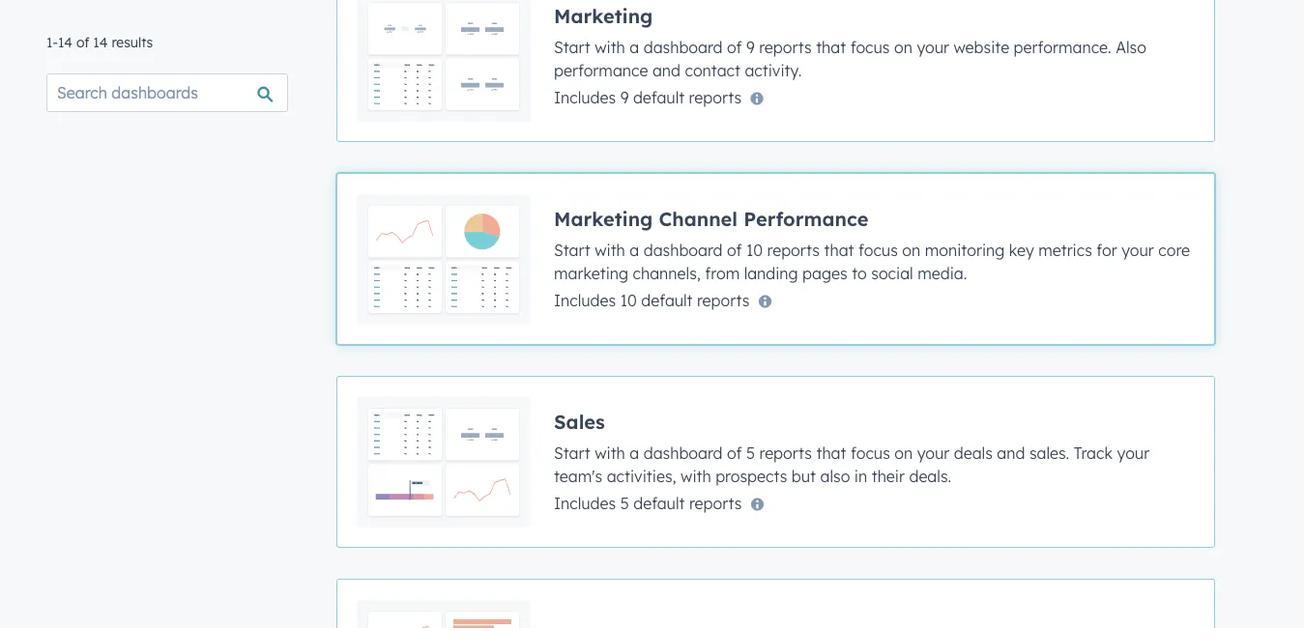 Task type: locate. For each thing, give the bounding box(es) containing it.
1 vertical spatial default
[[641, 290, 693, 310]]

2 marketing from the top
[[554, 206, 653, 231]]

on left website in the top of the page
[[894, 37, 912, 57]]

your inside marketing start with a dashboard of 9 reports that focus on your website performance. also performance and contact activity.
[[917, 37, 949, 57]]

2 vertical spatial on
[[894, 443, 913, 463]]

1 vertical spatial dashboard
[[644, 240, 723, 260]]

0 vertical spatial default
[[633, 87, 685, 107]]

3 dashboard from the top
[[644, 443, 723, 463]]

marketing for start
[[554, 3, 653, 28]]

default down performance
[[633, 87, 685, 107]]

your
[[917, 37, 949, 57], [1122, 240, 1154, 260], [917, 443, 950, 463], [1117, 443, 1150, 463]]

2 vertical spatial focus
[[851, 443, 890, 463]]

Search search field
[[46, 73, 288, 112]]

sales start with a dashboard of 5 reports that focus on your deals and sales. track your team's activities, with prospects but also in their deals.
[[554, 409, 1150, 486]]

marketing inside marketing start with a dashboard of 9 reports that focus on your website performance. also performance and contact activity.
[[554, 3, 653, 28]]

activity.
[[745, 60, 802, 80]]

and right "deals" at the bottom right
[[997, 443, 1025, 463]]

dashboard for sales
[[644, 443, 723, 463]]

None checkbox
[[336, 173, 1215, 345], [336, 376, 1215, 548]]

focus inside sales start with a dashboard of 5 reports that focus on your deals and sales. track your team's activities, with prospects but also in their deals.
[[851, 443, 890, 463]]

dashboard up contact
[[644, 37, 723, 57]]

default down 'activities,'
[[633, 493, 685, 513]]

default inside option
[[633, 87, 685, 107]]

0 vertical spatial that
[[816, 37, 846, 57]]

dashboard inside marketing channel performance start with a dashboard of 10 reports that focus on monitoring key metrics for your core marketing channels, from landing pages to social media.
[[644, 240, 723, 260]]

reports up but
[[759, 443, 812, 463]]

that inside marketing start with a dashboard of 9 reports that focus on your website performance. also performance and contact activity.
[[816, 37, 846, 57]]

1 vertical spatial start
[[554, 240, 590, 260]]

results
[[112, 34, 153, 51]]

on inside sales start with a dashboard of 5 reports that focus on your deals and sales. track your team's activities, with prospects but also in their deals.
[[894, 443, 913, 463]]

1 vertical spatial focus
[[858, 240, 898, 260]]

none checkbox containing marketing
[[336, 0, 1215, 142]]

0 horizontal spatial 9
[[620, 87, 629, 107]]

with
[[595, 37, 625, 57], [595, 240, 625, 260], [595, 443, 625, 463], [681, 466, 711, 486]]

a inside marketing channel performance start with a dashboard of 10 reports that focus on monitoring key metrics for your core marketing channels, from landing pages to social media.
[[630, 240, 639, 260]]

reports inside marketing start with a dashboard of 9 reports that focus on your website performance. also performance and contact activity.
[[759, 37, 812, 57]]

1 vertical spatial a
[[630, 240, 639, 260]]

1 horizontal spatial 9
[[746, 37, 755, 57]]

metrics
[[1038, 240, 1092, 260]]

marketing
[[554, 3, 653, 28], [554, 206, 653, 231]]

your up deals.
[[917, 443, 950, 463]]

of up prospects
[[727, 443, 742, 463]]

2 vertical spatial a
[[630, 443, 639, 463]]

includes inside option
[[554, 87, 616, 107]]

14
[[58, 34, 73, 51], [93, 34, 108, 51]]

1 none checkbox from the top
[[336, 0, 1215, 142]]

default
[[633, 87, 685, 107], [641, 290, 693, 310], [633, 493, 685, 513]]

on up social
[[902, 240, 920, 260]]

and
[[652, 60, 681, 80], [997, 443, 1025, 463]]

2 vertical spatial that
[[816, 443, 846, 463]]

includes down performance
[[554, 87, 616, 107]]

2 none checkbox from the top
[[336, 579, 1215, 628]]

start up marketing
[[554, 240, 590, 260]]

none checkbox containing marketing channel performance
[[336, 173, 1215, 345]]

2 vertical spatial dashboard
[[644, 443, 723, 463]]

10 inside marketing channel performance start with a dashboard of 10 reports that focus on monitoring key metrics for your core marketing channels, from landing pages to social media.
[[746, 240, 763, 260]]

focus inside marketing start with a dashboard of 9 reports that focus on your website performance. also performance and contact activity.
[[850, 37, 890, 57]]

default for marketing
[[633, 87, 685, 107]]

performance
[[554, 60, 648, 80]]

key
[[1009, 240, 1034, 260]]

includes 5 default reports
[[554, 493, 742, 513]]

that for marketing
[[816, 37, 846, 57]]

in
[[854, 466, 867, 486]]

start inside marketing channel performance start with a dashboard of 10 reports that focus on monitoring key metrics for your core marketing channels, from landing pages to social media.
[[554, 240, 590, 260]]

dashboard inside marketing start with a dashboard of 9 reports that focus on your website performance. also performance and contact activity.
[[644, 37, 723, 57]]

dashboard
[[644, 37, 723, 57], [644, 240, 723, 260], [644, 443, 723, 463]]

that
[[816, 37, 846, 57], [824, 240, 854, 260], [816, 443, 846, 463]]

marketing start with a dashboard of 9 reports that focus on your website performance. also performance and contact activity.
[[554, 3, 1146, 80]]

10 up the landing
[[746, 240, 763, 260]]

reports down prospects
[[689, 493, 742, 513]]

0 vertical spatial 5
[[746, 443, 755, 463]]

with up marketing
[[595, 240, 625, 260]]

1 horizontal spatial and
[[997, 443, 1025, 463]]

focus
[[850, 37, 890, 57], [858, 240, 898, 260], [851, 443, 890, 463]]

a inside sales start with a dashboard of 5 reports that focus on your deals and sales. track your team's activities, with prospects but also in their deals.
[[630, 443, 639, 463]]

dashboard inside sales start with a dashboard of 5 reports that focus on your deals and sales. track your team's activities, with prospects but also in their deals.
[[644, 443, 723, 463]]

a inside marketing start with a dashboard of 9 reports that focus on your website performance. also performance and contact activity.
[[630, 37, 639, 57]]

with up performance
[[595, 37, 625, 57]]

sales
[[554, 409, 605, 434]]

2 vertical spatial includes
[[554, 493, 616, 513]]

0 vertical spatial marketing
[[554, 3, 653, 28]]

0 horizontal spatial 14
[[58, 34, 73, 51]]

1 includes from the top
[[554, 87, 616, 107]]

start inside marketing start with a dashboard of 9 reports that focus on your website performance. also performance and contact activity.
[[554, 37, 590, 57]]

1 vertical spatial that
[[824, 240, 854, 260]]

of right 1-
[[76, 34, 89, 51]]

0 horizontal spatial 10
[[620, 290, 637, 310]]

2 vertical spatial start
[[554, 443, 590, 463]]

default down channels,
[[641, 290, 693, 310]]

your right for
[[1122, 240, 1154, 260]]

1 dashboard from the top
[[644, 37, 723, 57]]

with right 'activities,'
[[681, 466, 711, 486]]

includes 9 default reports
[[554, 87, 742, 107]]

2 none checkbox from the top
[[336, 376, 1215, 548]]

0 vertical spatial 10
[[746, 240, 763, 260]]

that for sales
[[816, 443, 846, 463]]

10 down marketing
[[620, 290, 637, 310]]

your inside marketing channel performance start with a dashboard of 10 reports that focus on monitoring key metrics for your core marketing channels, from landing pages to social media.
[[1122, 240, 1154, 260]]

9
[[746, 37, 755, 57], [620, 87, 629, 107]]

1 horizontal spatial 10
[[746, 240, 763, 260]]

on inside marketing channel performance start with a dashboard of 10 reports that focus on monitoring key metrics for your core marketing channels, from landing pages to social media.
[[902, 240, 920, 260]]

1 a from the top
[[630, 37, 639, 57]]

of inside sales start with a dashboard of 5 reports that focus on your deals and sales. track your team's activities, with prospects but also in their deals.
[[727, 443, 742, 463]]

a
[[630, 37, 639, 57], [630, 240, 639, 260], [630, 443, 639, 463]]

0 vertical spatial a
[[630, 37, 639, 57]]

3 a from the top
[[630, 443, 639, 463]]

marketing
[[554, 263, 628, 283]]

on for marketing
[[894, 37, 912, 57]]

on
[[894, 37, 912, 57], [902, 240, 920, 260], [894, 443, 913, 463]]

1 horizontal spatial 5
[[746, 443, 755, 463]]

0 vertical spatial focus
[[850, 37, 890, 57]]

includes down team's
[[554, 493, 616, 513]]

marketing up performance
[[554, 3, 653, 28]]

0 horizontal spatial and
[[652, 60, 681, 80]]

0 vertical spatial 9
[[746, 37, 755, 57]]

0 vertical spatial dashboard
[[644, 37, 723, 57]]

1 vertical spatial on
[[902, 240, 920, 260]]

1 horizontal spatial 14
[[93, 34, 108, 51]]

0 vertical spatial on
[[894, 37, 912, 57]]

deals
[[954, 443, 993, 463]]

0 vertical spatial none checkbox
[[336, 173, 1215, 345]]

0 vertical spatial start
[[554, 37, 590, 57]]

start
[[554, 37, 590, 57], [554, 240, 590, 260], [554, 443, 590, 463]]

1 vertical spatial none checkbox
[[336, 376, 1215, 548]]

of
[[76, 34, 89, 51], [727, 37, 742, 57], [727, 240, 742, 260], [727, 443, 742, 463]]

includes
[[554, 87, 616, 107], [554, 290, 616, 310], [554, 493, 616, 513]]

1 vertical spatial and
[[997, 443, 1025, 463]]

a up 'activities,'
[[630, 443, 639, 463]]

10
[[746, 240, 763, 260], [620, 290, 637, 310]]

that inside sales start with a dashboard of 5 reports that focus on your deals and sales. track your team's activities, with prospects but also in their deals.
[[816, 443, 846, 463]]

marketing up marketing
[[554, 206, 653, 231]]

a for marketing
[[630, 37, 639, 57]]

of up from
[[727, 240, 742, 260]]

of inside marketing start with a dashboard of 9 reports that focus on your website performance. also performance and contact activity.
[[727, 37, 742, 57]]

2 start from the top
[[554, 240, 590, 260]]

marketing inside marketing channel performance start with a dashboard of 10 reports that focus on monitoring key metrics for your core marketing channels, from landing pages to social media.
[[554, 206, 653, 231]]

includes down marketing
[[554, 290, 616, 310]]

0 vertical spatial none checkbox
[[336, 0, 1215, 142]]

start up performance
[[554, 37, 590, 57]]

reports up the landing
[[767, 240, 820, 260]]

2 dashboard from the top
[[644, 240, 723, 260]]

5
[[746, 443, 755, 463], [620, 493, 629, 513]]

for
[[1097, 240, 1117, 260]]

reports inside sales start with a dashboard of 5 reports that focus on your deals and sales. track your team's activities, with prospects but also in their deals.
[[759, 443, 812, 463]]

start inside sales start with a dashboard of 5 reports that focus on your deals and sales. track your team's activities, with prospects but also in their deals.
[[554, 443, 590, 463]]

9 down performance
[[620, 87, 629, 107]]

1 vertical spatial marketing
[[554, 206, 653, 231]]

5 down 'activities,'
[[620, 493, 629, 513]]

a up channels,
[[630, 240, 639, 260]]

start up team's
[[554, 443, 590, 463]]

1 vertical spatial 9
[[620, 87, 629, 107]]

0 vertical spatial includes
[[554, 87, 616, 107]]

to
[[852, 263, 867, 283]]

dashboard up channels,
[[644, 240, 723, 260]]

dashboard up 'activities,'
[[644, 443, 723, 463]]

1 start from the top
[[554, 37, 590, 57]]

none checkbox containing sales
[[336, 376, 1215, 548]]

2 includes from the top
[[554, 290, 616, 310]]

1 none checkbox from the top
[[336, 173, 1215, 345]]

3 start from the top
[[554, 443, 590, 463]]

3 includes from the top
[[554, 493, 616, 513]]

reports up "activity."
[[759, 37, 812, 57]]

1 marketing from the top
[[554, 3, 653, 28]]

2 a from the top
[[630, 240, 639, 260]]

and inside sales start with a dashboard of 5 reports that focus on your deals and sales. track your team's activities, with prospects but also in their deals.
[[997, 443, 1025, 463]]

None checkbox
[[336, 0, 1215, 142], [336, 579, 1215, 628]]

reports
[[759, 37, 812, 57], [689, 87, 742, 107], [767, 240, 820, 260], [697, 290, 750, 310], [759, 443, 812, 463], [689, 493, 742, 513]]

on up their
[[894, 443, 913, 463]]

none checkbox marketing
[[336, 0, 1215, 142]]

1 vertical spatial 5
[[620, 493, 629, 513]]

9 up "activity."
[[746, 37, 755, 57]]

0 vertical spatial and
[[652, 60, 681, 80]]

of up contact
[[727, 37, 742, 57]]

5 up prospects
[[746, 443, 755, 463]]

2 vertical spatial default
[[633, 493, 685, 513]]

core
[[1158, 240, 1190, 260]]

dashboard for marketing
[[644, 37, 723, 57]]

your left website in the top of the page
[[917, 37, 949, 57]]

1 vertical spatial none checkbox
[[336, 579, 1215, 628]]

1 vertical spatial includes
[[554, 290, 616, 310]]

and up includes 9 default reports
[[652, 60, 681, 80]]

on inside marketing start with a dashboard of 9 reports that focus on your website performance. also performance and contact activity.
[[894, 37, 912, 57]]

a up performance
[[630, 37, 639, 57]]



Task type: vqa. For each thing, say whether or not it's contained in the screenshot.


Task type: describe. For each thing, give the bounding box(es) containing it.
marketing channel performance start with a dashboard of 10 reports that focus on monitoring key metrics for your core marketing channels, from landing pages to social media.
[[554, 206, 1190, 283]]

from
[[705, 263, 740, 283]]

reports inside marketing channel performance start with a dashboard of 10 reports that focus on monitoring key metrics for your core marketing channels, from landing pages to social media.
[[767, 240, 820, 260]]

none checkbox the sales manager
[[336, 579, 1215, 628]]

with inside marketing channel performance start with a dashboard of 10 reports that focus on monitoring key metrics for your core marketing channels, from landing pages to social media.
[[595, 240, 625, 260]]

start for sales
[[554, 443, 590, 463]]

reports down from
[[697, 290, 750, 310]]

0 horizontal spatial 5
[[620, 493, 629, 513]]

with inside marketing start with a dashboard of 9 reports that focus on your website performance. also performance and contact activity.
[[595, 37, 625, 57]]

default for sales
[[633, 493, 685, 513]]

pages
[[802, 263, 847, 283]]

their
[[872, 466, 905, 486]]

1 vertical spatial 10
[[620, 290, 637, 310]]

focus for marketing
[[850, 37, 890, 57]]

none checkbox marketing channel performance
[[336, 173, 1215, 345]]

deals.
[[909, 466, 951, 486]]

1-14 of 14 results
[[46, 34, 153, 51]]

1-
[[46, 34, 58, 51]]

focus inside marketing channel performance start with a dashboard of 10 reports that focus on monitoring key metrics for your core marketing channels, from landing pages to social media.
[[858, 240, 898, 260]]

sales.
[[1029, 443, 1069, 463]]

includes for sales
[[554, 493, 616, 513]]

website
[[954, 37, 1009, 57]]

and inside marketing start with a dashboard of 9 reports that focus on your website performance. also performance and contact activity.
[[652, 60, 681, 80]]

includes for marketing
[[554, 87, 616, 107]]

social
[[871, 263, 913, 283]]

none checkbox sales
[[336, 376, 1215, 548]]

marketing for channel
[[554, 206, 653, 231]]

with up 'activities,'
[[595, 443, 625, 463]]

start for marketing
[[554, 37, 590, 57]]

also
[[820, 466, 850, 486]]

9 inside marketing start with a dashboard of 9 reports that focus on your website performance. also performance and contact activity.
[[746, 37, 755, 57]]

default for marketing channel performance
[[641, 290, 693, 310]]

includes for marketing channel performance
[[554, 290, 616, 310]]

focus for sales
[[851, 443, 890, 463]]

sales manager image
[[357, 599, 531, 628]]

activities,
[[607, 466, 676, 486]]

marketing channel performance image
[[357, 193, 531, 325]]

landing
[[744, 263, 798, 283]]

team's
[[554, 466, 602, 486]]

a for sales
[[630, 443, 639, 463]]

on for sales
[[894, 443, 913, 463]]

1 14 from the left
[[58, 34, 73, 51]]

contact
[[685, 60, 740, 80]]

includes 10 default reports
[[554, 290, 750, 310]]

media.
[[918, 263, 967, 283]]

marketing image
[[357, 0, 531, 122]]

of inside marketing channel performance start with a dashboard of 10 reports that focus on monitoring key metrics for your core marketing channels, from landing pages to social media.
[[727, 240, 742, 260]]

2 14 from the left
[[93, 34, 108, 51]]

that inside marketing channel performance start with a dashboard of 10 reports that focus on monitoring key metrics for your core marketing channels, from landing pages to social media.
[[824, 240, 854, 260]]

also
[[1116, 37, 1146, 57]]

your right 'track'
[[1117, 443, 1150, 463]]

5 inside sales start with a dashboard of 5 reports that focus on your deals and sales. track your team's activities, with prospects but also in their deals.
[[746, 443, 755, 463]]

sales image
[[357, 396, 531, 528]]

monitoring
[[925, 240, 1005, 260]]

but
[[792, 466, 816, 486]]

reports down contact
[[689, 87, 742, 107]]

performance.
[[1014, 37, 1111, 57]]

track
[[1074, 443, 1113, 463]]

prospects
[[715, 466, 787, 486]]

channels,
[[633, 263, 701, 283]]

performance
[[744, 206, 868, 231]]

channel
[[659, 206, 738, 231]]



